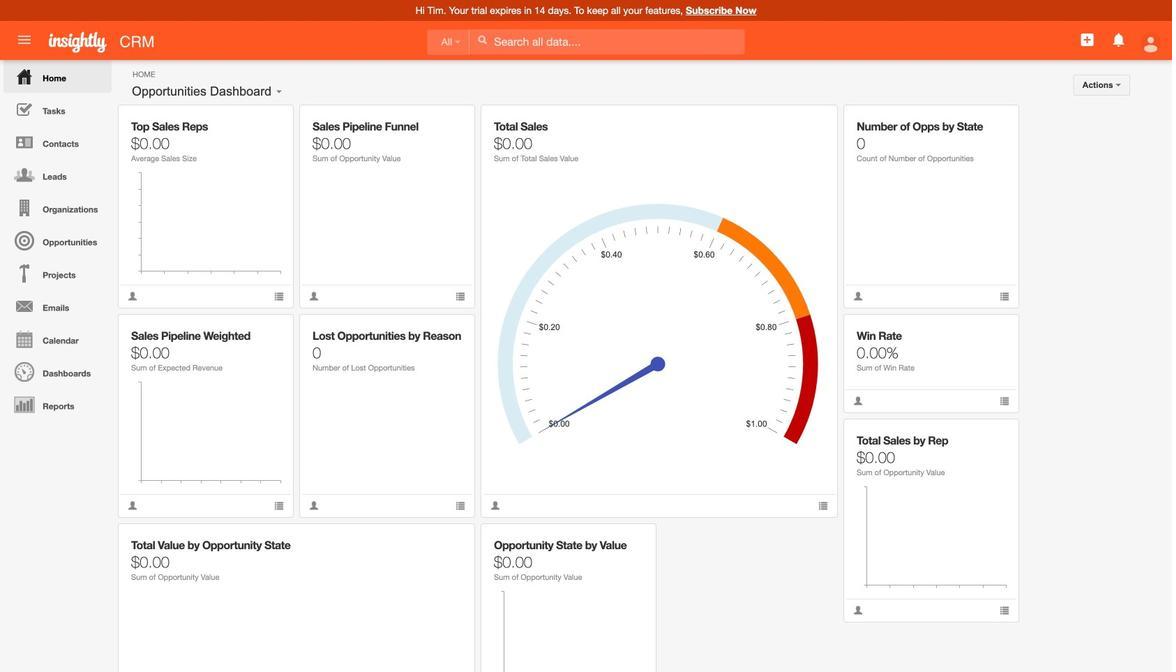 Task type: locate. For each thing, give the bounding box(es) containing it.
list image
[[1000, 291, 1010, 301], [1000, 396, 1010, 406], [819, 501, 828, 511], [1000, 605, 1010, 615]]

list image
[[274, 291, 284, 301], [456, 291, 466, 301], [274, 501, 284, 511], [456, 501, 466, 511]]

wrench image
[[809, 116, 818, 125], [990, 116, 1000, 125], [264, 325, 274, 335], [446, 325, 456, 335], [627, 534, 637, 544]]

wrench image
[[264, 116, 274, 125], [446, 116, 456, 125], [990, 325, 1000, 335], [990, 430, 1000, 439], [446, 534, 456, 544]]

white image
[[478, 35, 487, 45]]

user image
[[128, 291, 137, 301], [854, 291, 863, 301], [128, 501, 137, 511]]

navigation
[[0, 60, 112, 421]]

user image
[[309, 291, 319, 301], [854, 396, 863, 406], [309, 501, 319, 511], [491, 501, 500, 511], [854, 605, 863, 615]]



Task type: vqa. For each thing, say whether or not it's contained in the screenshot.
topmost list image
yes



Task type: describe. For each thing, give the bounding box(es) containing it.
Search all data.... text field
[[470, 29, 745, 54]]

notifications image
[[1111, 31, 1128, 48]]



